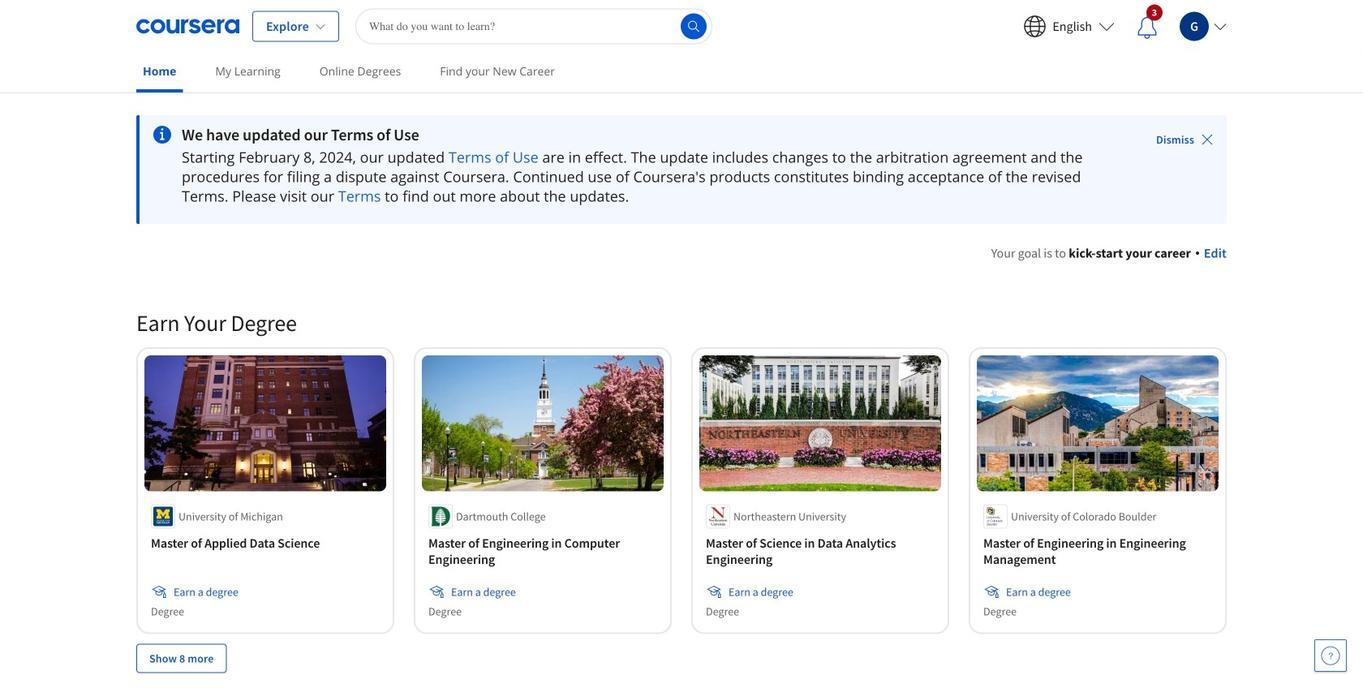 Task type: vqa. For each thing, say whether or not it's contained in the screenshot.
U.S. in the $100,000 + median U.S. salary
no



Task type: locate. For each thing, give the bounding box(es) containing it.
None search field
[[356, 9, 713, 44]]

What do you want to learn? text field
[[356, 9, 713, 44]]

earn your degree collection element
[[127, 283, 1237, 688]]

coursera image
[[136, 13, 240, 39]]

help center image
[[1322, 646, 1341, 666]]

main content
[[0, 95, 1364, 688]]

information: we have updated our terms of use element
[[182, 125, 1111, 145]]



